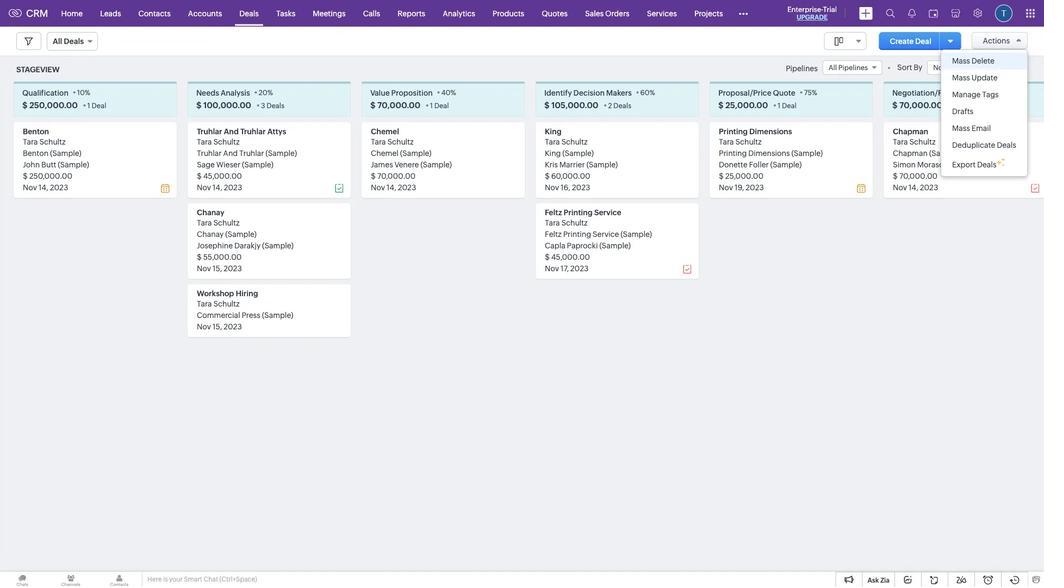 Task type: describe. For each thing, give the bounding box(es) containing it.
(sample) up the john butt (sample) link
[[50, 149, 81, 157]]

$ down 'identify' at the top of the page
[[545, 100, 550, 110]]

feltz printing service link
[[545, 208, 622, 217]]

15, inside chanay tara schultz chanay (sample) josephine darakjy (sample) $ 55,000.00 nov 15, 2023
[[213, 264, 222, 273]]

schultz inside truhlar and truhlar attys tara schultz truhlar and truhlar (sample) sage wieser (sample) $ 45,000.00 nov 14, 2023
[[214, 137, 240, 146]]

20 %
[[259, 88, 273, 96]]

profile image
[[996, 5, 1013, 22]]

benton tara schultz benton (sample) john butt (sample) $ 250,000.00 nov 14, 2023
[[23, 127, 89, 192]]

venere
[[395, 160, 419, 169]]

14, inside truhlar and truhlar attys tara schultz truhlar and truhlar (sample) sage wieser (sample) $ 45,000.00 nov 14, 2023
[[213, 183, 222, 192]]

1 king from the top
[[545, 127, 562, 136]]

mass email
[[953, 124, 992, 133]]

contacts
[[139, 9, 171, 18]]

tara inside chemel tara schultz chemel (sample) james venere (sample) $ 70,000.00 nov 14, 2023
[[371, 137, 386, 146]]

2023 inside truhlar and truhlar attys tara schultz truhlar and truhlar (sample) sage wieser (sample) $ 45,000.00 nov 14, 2023
[[224, 183, 242, 192]]

attys
[[268, 127, 286, 136]]

deduplicate
[[953, 141, 996, 150]]

schultz inside printing dimensions tara schultz printing dimensions (sample) donette foller (sample) $ 25,000.00 nov 19, 2023
[[736, 137, 762, 146]]

sort
[[898, 63, 913, 72]]

25,000.00 inside printing dimensions tara schultz printing dimensions (sample) donette foller (sample) $ 25,000.00 nov 19, 2023
[[726, 172, 764, 180]]

size image
[[835, 36, 844, 46]]

export
[[953, 161, 976, 169]]

1 deal for qualification
[[87, 101, 106, 110]]

17,
[[561, 264, 569, 273]]

(sample) down 'benton (sample)' link
[[58, 160, 89, 169]]

All Pipelines field
[[823, 60, 883, 75]]

update
[[972, 73, 998, 82]]

15, inside workshop hiring tara schultz commercial press (sample) nov 15, 2023
[[213, 322, 222, 331]]

All Deals field
[[47, 32, 98, 51]]

benton link
[[23, 127, 49, 136]]

darakjy
[[234, 241, 261, 250]]

decision
[[574, 88, 605, 97]]

deals for 3 deals
[[267, 101, 285, 110]]

donette
[[719, 160, 748, 169]]

(ctrl+space)
[[220, 576, 257, 584]]

10
[[77, 88, 85, 96]]

(sample) inside workshop hiring tara schultz commercial press (sample) nov 15, 2023
[[262, 311, 293, 320]]

truhlar up 'truhlar and truhlar (sample)' link
[[241, 127, 266, 136]]

here
[[147, 576, 162, 584]]

schultz inside chemel tara schultz chemel (sample) james venere (sample) $ 70,000.00 nov 14, 2023
[[388, 137, 414, 146]]

(sample) down deduplicate
[[950, 160, 981, 169]]

projects link
[[686, 0, 732, 26]]

(sample) up capla paprocki (sample) link
[[621, 230, 652, 238]]

tara inside 'feltz printing service tara schultz feltz printing service (sample) capla paprocki (sample) $ 45,000.00 nov 17, 2023'
[[545, 218, 560, 227]]

capla
[[545, 241, 566, 250]]

chapman link
[[893, 127, 929, 136]]

meetings
[[313, 9, 346, 18]]

2023 inside king tara schultz king (sample) kris marrier (sample) $ 60,000.00 nov 16, 2023
[[572, 183, 591, 192]]

$ down value on the left top of the page
[[371, 100, 376, 110]]

delete
[[972, 57, 995, 65]]

deal for benton (sample)
[[92, 101, 106, 110]]

(sample) down printing dimensions (sample) "link"
[[771, 160, 802, 169]]

0 vertical spatial dimensions
[[750, 127, 793, 136]]

(sample) down feltz printing service (sample) link
[[600, 241, 631, 250]]

marrier
[[560, 160, 585, 169]]

$ 25,000.00
[[719, 100, 768, 110]]

(sample) up kris marrier (sample) link
[[563, 149, 594, 157]]

deals for deduplicate deals
[[997, 141, 1017, 150]]

leads link
[[91, 0, 130, 26]]

$ inside chemel tara schultz chemel (sample) james venere (sample) $ 70,000.00 nov 14, 2023
[[371, 172, 376, 180]]

$ inside chanay tara schultz chanay (sample) josephine darakjy (sample) $ 55,000.00 nov 15, 2023
[[197, 253, 202, 261]]

here is your smart chat (ctrl+space)
[[147, 576, 257, 584]]

deduplicate deals link
[[942, 137, 1028, 154]]

orders
[[606, 9, 630, 18]]

$ 105,000.00
[[545, 100, 599, 110]]

feltz printing service tara schultz feltz printing service (sample) capla paprocki (sample) $ 45,000.00 nov 17, 2023
[[545, 208, 652, 273]]

ask
[[868, 577, 879, 584]]

nov inside chemel tara schultz chemel (sample) james venere (sample) $ 70,000.00 nov 14, 2023
[[371, 183, 385, 192]]

by
[[914, 63, 923, 72]]

(sample) up the james venere (sample) link
[[400, 149, 432, 157]]

1 deal for proposal/price quote
[[778, 101, 797, 110]]

1 vertical spatial and
[[223, 149, 238, 157]]

create deal
[[890, 37, 932, 45]]

(sample) down attys
[[266, 149, 297, 157]]

$ inside 'feltz printing service tara schultz feltz printing service (sample) capla paprocki (sample) $ 45,000.00 nov 17, 2023'
[[545, 253, 550, 261]]

sales orders link
[[577, 0, 639, 26]]

2 deals
[[608, 101, 632, 110]]

(sample) up the donette foller (sample) link
[[792, 149, 823, 157]]

105,000.00
[[552, 100, 599, 110]]

$ inside king tara schultz king (sample) kris marrier (sample) $ 60,000.00 nov 16, 2023
[[545, 172, 550, 180]]

(sample) down 'truhlar and truhlar (sample)' link
[[242, 160, 274, 169]]

mass update link
[[942, 70, 1028, 87]]

0 vertical spatial and
[[224, 127, 239, 136]]

mass email link
[[942, 120, 1028, 137]]

deals inside deals "link"
[[240, 9, 259, 18]]

value proposition
[[371, 88, 433, 97]]

king tara schultz king (sample) kris marrier (sample) $ 60,000.00 nov 16, 2023
[[545, 127, 618, 192]]

2 feltz from the top
[[545, 230, 562, 238]]

1 chanay from the top
[[197, 208, 225, 217]]

create
[[890, 37, 914, 45]]

projects
[[695, 9, 723, 18]]

meetings link
[[304, 0, 355, 26]]

drafts
[[953, 107, 974, 116]]

josephine darakjy (sample) link
[[197, 241, 294, 250]]

tara inside chanay tara schultz chanay (sample) josephine darakjy (sample) $ 55,000.00 nov 15, 2023
[[197, 218, 212, 227]]

% for value proposition
[[451, 88, 456, 96]]

makers
[[607, 88, 632, 97]]

tara inside chapman tara schultz chapman (sample) simon morasca (sample) $ 70,000.00 nov 14, 2023
[[893, 137, 908, 146]]

19,
[[735, 183, 745, 192]]

accounts
[[188, 9, 222, 18]]

1 feltz from the top
[[545, 208, 562, 217]]

capla paprocki (sample) link
[[545, 241, 631, 250]]

create deal button
[[880, 32, 943, 50]]

2 chanay from the top
[[197, 230, 224, 238]]

sage
[[197, 160, 215, 169]]

$ inside truhlar and truhlar attys tara schultz truhlar and truhlar (sample) sage wieser (sample) $ 45,000.00 nov 14, 2023
[[197, 172, 202, 180]]

chapman (sample) link
[[893, 149, 961, 157]]

deal for chapman (sample)
[[957, 101, 972, 110]]

identify
[[545, 88, 572, 97]]

commercial press (sample) link
[[197, 311, 293, 320]]

wieser
[[216, 160, 241, 169]]

leads
[[100, 9, 121, 18]]

90 %
[[973, 88, 988, 96]]

70,000.00 inside chapman tara schultz chapman (sample) simon morasca (sample) $ 70,000.00 nov 14, 2023
[[900, 172, 938, 180]]

deal inside button
[[916, 37, 932, 45]]

3
[[261, 101, 265, 110]]

paprocki
[[567, 241, 598, 250]]

deal for donette foller (sample)
[[782, 101, 797, 110]]

workshop hiring tara schultz commercial press (sample) nov 15, 2023
[[197, 289, 293, 331]]

truhlar up the sage
[[197, 149, 222, 157]]

1 benton from the top
[[23, 127, 49, 136]]

printing down 16,
[[564, 208, 593, 217]]

printing dimensions (sample) link
[[719, 149, 823, 157]]

mass for mass email
[[953, 124, 971, 133]]

signals image
[[909, 9, 916, 18]]

manage tags
[[953, 90, 999, 99]]

nov inside benton tara schultz benton (sample) john butt (sample) $ 250,000.00 nov 14, 2023
[[23, 183, 37, 192]]

2023 inside workshop hiring tara schultz commercial press (sample) nov 15, 2023
[[224, 322, 242, 331]]

3 deals
[[261, 101, 285, 110]]

nov inside truhlar and truhlar attys tara schultz truhlar and truhlar (sample) sage wieser (sample) $ 45,000.00 nov 14, 2023
[[197, 183, 211, 192]]

tara inside king tara schultz king (sample) kris marrier (sample) $ 60,000.00 nov 16, 2023
[[545, 137, 560, 146]]

$ down proposal/price
[[719, 100, 724, 110]]

tara inside printing dimensions tara schultz printing dimensions (sample) donette foller (sample) $ 25,000.00 nov 19, 2023
[[719, 137, 734, 146]]

pipelines inside field
[[839, 63, 869, 72]]

16,
[[561, 183, 571, 192]]

your
[[169, 576, 183, 584]]

55,000.00
[[203, 253, 242, 261]]

john
[[23, 160, 40, 169]]

(sample) right darakjy
[[262, 241, 294, 250]]

james
[[371, 160, 393, 169]]

simon morasca (sample) link
[[893, 160, 981, 169]]

truhlar down $ 100,000.00
[[197, 127, 222, 136]]

benton (sample) link
[[23, 149, 81, 157]]

nov inside workshop hiring tara schultz commercial press (sample) nov 15, 2023
[[197, 322, 211, 331]]

mass for mass update
[[953, 73, 971, 82]]

reports
[[398, 9, 426, 18]]

2023 inside benton tara schultz benton (sample) john butt (sample) $ 250,000.00 nov 14, 2023
[[50, 183, 68, 192]]

export deals
[[953, 161, 997, 169]]

tasks link
[[268, 0, 304, 26]]

$ 250,000.00
[[22, 100, 78, 110]]

1 for value proposition
[[430, 101, 433, 110]]

contacts link
[[130, 0, 179, 26]]

zia
[[881, 577, 890, 584]]

butt
[[41, 160, 56, 169]]



Task type: vqa. For each thing, say whether or not it's contained in the screenshot.
2023 within the THE BENTON TARA SCHULTZ BENTON (SAMPLE) JOHN BUTT (SAMPLE) $ 250,000.00 NOV 14, 2023
yes



Task type: locate. For each thing, give the bounding box(es) containing it.
deal
[[916, 37, 932, 45], [92, 101, 106, 110], [435, 101, 449, 110], [782, 101, 797, 110], [957, 101, 972, 110]]

dimensions up printing dimensions (sample) "link"
[[750, 127, 793, 136]]

1 for proposal/price quote
[[778, 101, 781, 110]]

0 vertical spatial 25,000.00
[[726, 100, 768, 110]]

1 vertical spatial 25,000.00
[[726, 172, 764, 180]]

1 vertical spatial service
[[593, 230, 619, 238]]

(sample) up josephine darakjy (sample) link
[[225, 230, 257, 238]]

3 % from the left
[[451, 88, 456, 96]]

1 vertical spatial mass
[[953, 73, 971, 82]]

3 1 deal from the left
[[778, 101, 797, 110]]

14,
[[39, 183, 48, 192], [213, 183, 222, 192], [387, 183, 397, 192], [909, 183, 919, 192]]

$ 70,000.00
[[371, 100, 421, 110], [893, 100, 943, 110]]

deals down mass email link
[[997, 141, 1017, 150]]

2023 down venere
[[398, 183, 416, 192]]

tara up the sage
[[197, 137, 212, 146]]

nov left 19,
[[719, 183, 733, 192]]

2 250,000.00 from the top
[[29, 172, 72, 180]]

None field
[[825, 32, 867, 50]]

deals right 3
[[267, 101, 285, 110]]

1 vertical spatial 45,000.00
[[552, 253, 590, 261]]

tara up capla
[[545, 218, 560, 227]]

% for negotiation/review
[[982, 88, 988, 96]]

benton up 'benton (sample)' link
[[23, 127, 49, 136]]

0 horizontal spatial $ 70,000.00
[[371, 100, 421, 110]]

1 mass from the top
[[953, 57, 971, 65]]

1 chapman from the top
[[893, 127, 929, 136]]

none
[[934, 63, 952, 72]]

and up wieser
[[223, 149, 238, 157]]

2 % from the left
[[268, 88, 273, 96]]

1
[[87, 101, 90, 110], [430, 101, 433, 110], [778, 101, 781, 110], [953, 101, 955, 110]]

nov down simon
[[893, 183, 908, 192]]

1 vertical spatial feltz
[[545, 230, 562, 238]]

schultz up chanay (sample) link at the top left of the page
[[214, 218, 240, 227]]

calendar image
[[929, 9, 939, 18]]

2023 inside 'feltz printing service tara schultz feltz printing service (sample) capla paprocki (sample) $ 45,000.00 nov 17, 2023'
[[571, 264, 589, 273]]

deal right create
[[916, 37, 932, 45]]

$ down the john
[[23, 172, 28, 180]]

$ down josephine
[[197, 253, 202, 261]]

25,000.00
[[726, 100, 768, 110], [726, 172, 764, 180]]

15, down commercial
[[213, 322, 222, 331]]

1 vertical spatial 15,
[[213, 322, 222, 331]]

2023 inside chanay tara schultz chanay (sample) josephine darakjy (sample) $ 55,000.00 nov 15, 2023
[[224, 264, 242, 273]]

2023 down sage wieser (sample) link
[[224, 183, 242, 192]]

enterprise-
[[788, 5, 824, 13]]

and down 100,000.00
[[224, 127, 239, 136]]

crm
[[26, 8, 48, 19]]

(sample) up simon morasca (sample) link
[[930, 149, 961, 157]]

1 250,000.00 from the top
[[29, 100, 78, 110]]

chanay link
[[197, 208, 225, 217]]

(sample)
[[50, 149, 81, 157], [266, 149, 297, 157], [400, 149, 432, 157], [563, 149, 594, 157], [792, 149, 823, 157], [930, 149, 961, 157], [58, 160, 89, 169], [242, 160, 274, 169], [421, 160, 452, 169], [587, 160, 618, 169], [771, 160, 802, 169], [950, 160, 981, 169], [225, 230, 257, 238], [621, 230, 652, 238], [262, 241, 294, 250], [600, 241, 631, 250], [262, 311, 293, 320]]

2 vertical spatial mass
[[953, 124, 971, 133]]

$ inside benton tara schultz benton (sample) john butt (sample) $ 250,000.00 nov 14, 2023
[[23, 172, 28, 180]]

2023 inside chapman tara schultz chapman (sample) simon morasca (sample) $ 70,000.00 nov 14, 2023
[[920, 183, 939, 192]]

calls
[[363, 9, 380, 18]]

5 % from the left
[[812, 88, 818, 96]]

nov inside king tara schultz king (sample) kris marrier (sample) $ 60,000.00 nov 16, 2023
[[545, 183, 559, 192]]

250,000.00
[[29, 100, 78, 110], [29, 172, 72, 180]]

14, inside chemel tara schultz chemel (sample) james venere (sample) $ 70,000.00 nov 14, 2023
[[387, 183, 397, 192]]

chemel link
[[371, 127, 399, 136]]

4 1 deal from the left
[[953, 101, 972, 110]]

70,000.00 down the value proposition
[[378, 100, 421, 110]]

contacts image
[[97, 572, 142, 588]]

1 down 10 % at left
[[87, 101, 90, 110]]

0 vertical spatial 250,000.00
[[29, 100, 78, 110]]

schultz
[[39, 137, 66, 146], [214, 137, 240, 146], [388, 137, 414, 146], [562, 137, 588, 146], [736, 137, 762, 146], [910, 137, 936, 146], [214, 218, 240, 227], [562, 218, 588, 227], [214, 299, 240, 308]]

chemel up "chemel (sample)" link
[[371, 127, 399, 136]]

1 down quote
[[778, 101, 781, 110]]

chemel up james at the left top of page
[[371, 149, 399, 157]]

1 14, from the left
[[39, 183, 48, 192]]

mass for mass delete
[[953, 57, 971, 65]]

2 mass from the top
[[953, 73, 971, 82]]

nov inside 'feltz printing service tara schultz feltz printing service (sample) capla paprocki (sample) $ 45,000.00 nov 17, 2023'
[[545, 264, 559, 273]]

1 deal down manage
[[953, 101, 972, 110]]

printing down $ 25,000.00
[[719, 127, 748, 136]]

kris marrier (sample) link
[[545, 160, 618, 169]]

calls link
[[355, 0, 389, 26]]

morasca
[[918, 160, 948, 169]]

create menu image
[[860, 7, 873, 20]]

smart
[[184, 576, 202, 584]]

14, down simon
[[909, 183, 919, 192]]

deals for 2 deals
[[614, 101, 632, 110]]

% for qualification
[[85, 88, 90, 96]]

2 15, from the top
[[213, 322, 222, 331]]

None field
[[928, 60, 966, 75]]

and
[[224, 127, 239, 136], [223, 149, 238, 157]]

1 vertical spatial king
[[545, 149, 561, 157]]

enterprise-trial upgrade
[[788, 5, 837, 21]]

2 benton from the top
[[23, 149, 49, 157]]

deals link
[[231, 0, 268, 26]]

truhlar
[[197, 127, 222, 136], [241, 127, 266, 136], [197, 149, 222, 157], [239, 149, 264, 157]]

4 % from the left
[[650, 88, 656, 96]]

tara inside benton tara schultz benton (sample) john butt (sample) $ 250,000.00 nov 14, 2023
[[23, 137, 38, 146]]

nov
[[23, 183, 37, 192], [197, 183, 211, 192], [371, 183, 385, 192], [545, 183, 559, 192], [719, 183, 733, 192], [893, 183, 908, 192], [197, 264, 211, 273], [545, 264, 559, 273], [197, 322, 211, 331]]

deals inside deduplicate deals link
[[997, 141, 1017, 150]]

250,000.00 down qualification at the left of the page
[[29, 100, 78, 110]]

mass right none
[[953, 57, 971, 65]]

2
[[608, 101, 612, 110]]

0 vertical spatial benton
[[23, 127, 49, 136]]

14, down james at the left top of page
[[387, 183, 397, 192]]

schultz up "chemel (sample)" link
[[388, 137, 414, 146]]

crm link
[[9, 8, 48, 19]]

2 1 from the left
[[430, 101, 433, 110]]

king (sample) link
[[545, 149, 594, 157]]

2 1 deal from the left
[[430, 101, 449, 110]]

deals for all deals
[[64, 37, 84, 46]]

1 vertical spatial 250,000.00
[[29, 172, 72, 180]]

$ inside printing dimensions tara schultz printing dimensions (sample) donette foller (sample) $ 25,000.00 nov 19, 2023
[[719, 172, 724, 180]]

45,000.00 up "17,"
[[552, 253, 590, 261]]

all inside field
[[53, 37, 62, 46]]

1 horizontal spatial all
[[829, 63, 837, 72]]

schultz down printing dimensions link
[[736, 137, 762, 146]]

truhlar and truhlar attys tara schultz truhlar and truhlar (sample) sage wieser (sample) $ 45,000.00 nov 14, 2023
[[197, 127, 297, 192]]

4 1 from the left
[[953, 101, 955, 110]]

chanay (sample) link
[[197, 230, 257, 238]]

(sample) right venere
[[421, 160, 452, 169]]

nov down the sage
[[197, 183, 211, 192]]

1 deal for negotiation/review
[[953, 101, 972, 110]]

Other Modules field
[[732, 5, 755, 22]]

nov down the john
[[23, 183, 37, 192]]

1 horizontal spatial pipelines
[[839, 63, 869, 72]]

chats image
[[0, 572, 45, 588]]

(sample) right marrier
[[587, 160, 618, 169]]

qualification
[[22, 88, 69, 97]]

1 vertical spatial all
[[829, 63, 837, 72]]

14, inside benton tara schultz benton (sample) john butt (sample) $ 250,000.00 nov 14, 2023
[[39, 183, 48, 192]]

2 king from the top
[[545, 149, 561, 157]]

$ down qualification at the left of the page
[[22, 100, 28, 110]]

sales orders
[[585, 9, 630, 18]]

45,000.00 down wieser
[[203, 172, 242, 180]]

% for proposal/price quote
[[812, 88, 818, 96]]

dimensions up the donette foller (sample) link
[[749, 149, 790, 157]]

70,000.00 down the negotiation/review
[[900, 100, 943, 110]]

schultz up chapman (sample) link
[[910, 137, 936, 146]]

$ down simon
[[893, 172, 898, 180]]

printing up donette
[[719, 149, 747, 157]]

1 chemel from the top
[[371, 127, 399, 136]]

1 1 from the left
[[87, 101, 90, 110]]

schultz inside workshop hiring tara schultz commercial press (sample) nov 15, 2023
[[214, 299, 240, 308]]

2023 right 19,
[[746, 183, 764, 192]]

service up capla paprocki (sample) link
[[593, 230, 619, 238]]

deals inside all deals field
[[64, 37, 84, 46]]

channels image
[[49, 572, 93, 588]]

analysis
[[221, 88, 250, 97]]

signals element
[[902, 0, 923, 27]]

1 deal down 40
[[430, 101, 449, 110]]

search image
[[886, 9, 896, 18]]

3 1 from the left
[[778, 101, 781, 110]]

tara down chanay link
[[197, 218, 212, 227]]

deals down 'home'
[[64, 37, 84, 46]]

proposal/price
[[719, 88, 772, 97]]

schultz down feltz printing service 'link'
[[562, 218, 588, 227]]

20
[[259, 88, 268, 96]]

home link
[[53, 0, 91, 26]]

2023 down 60,000.00
[[572, 183, 591, 192]]

deal down manage
[[957, 101, 972, 110]]

0 vertical spatial 15,
[[213, 264, 222, 273]]

nov inside chapman tara schultz chapman (sample) simon morasca (sample) $ 70,000.00 nov 14, 2023
[[893, 183, 908, 192]]

identify decision makers
[[545, 88, 632, 97]]

schultz inside benton tara schultz benton (sample) john butt (sample) $ 250,000.00 nov 14, 2023
[[39, 137, 66, 146]]

0 horizontal spatial pipelines
[[786, 64, 818, 73]]

search element
[[880, 0, 902, 27]]

deduplicate deals
[[953, 141, 1017, 150]]

feltz up capla
[[545, 230, 562, 238]]

15, down 55,000.00
[[213, 264, 222, 273]]

1 vertical spatial dimensions
[[749, 149, 790, 157]]

$ 100,000.00
[[196, 100, 251, 110]]

45,000.00
[[203, 172, 242, 180], [552, 253, 590, 261]]

stageview
[[16, 65, 60, 74]]

printing dimensions tara schultz printing dimensions (sample) donette foller (sample) $ 25,000.00 nov 19, 2023
[[719, 127, 823, 192]]

benton up the john
[[23, 149, 49, 157]]

$ 70,000.00 for negotiation/review
[[893, 100, 943, 110]]

0 vertical spatial chemel
[[371, 127, 399, 136]]

king
[[545, 127, 562, 136], [545, 149, 561, 157]]

0 horizontal spatial 45,000.00
[[203, 172, 242, 180]]

70,000.00 inside chemel tara schultz chemel (sample) james venere (sample) $ 70,000.00 nov 14, 2023
[[377, 172, 416, 180]]

0 vertical spatial mass
[[953, 57, 971, 65]]

king link
[[545, 127, 562, 136]]

schultz inside king tara schultz king (sample) kris marrier (sample) $ 60,000.00 nov 16, 2023
[[562, 137, 588, 146]]

$ inside chapman tara schultz chapman (sample) simon morasca (sample) $ 70,000.00 nov 14, 2023
[[893, 172, 898, 180]]

40 %
[[442, 88, 456, 96]]

create menu element
[[853, 0, 880, 26]]

0 vertical spatial chanay
[[197, 208, 225, 217]]

deals for export deals
[[978, 161, 997, 169]]

all for all pipelines
[[829, 63, 837, 72]]

service
[[595, 208, 622, 217], [593, 230, 619, 238]]

45,000.00 inside 'feltz printing service tara schultz feltz printing service (sample) capla paprocki (sample) $ 45,000.00 nov 17, 2023'
[[552, 253, 590, 261]]

negotiation/review
[[893, 88, 964, 97]]

14, for benton tara schultz benton (sample) john butt (sample) $ 250,000.00 nov 14, 2023
[[39, 183, 48, 192]]

90
[[973, 88, 982, 96]]

profile element
[[989, 0, 1020, 26]]

trial
[[824, 5, 837, 13]]

commercial
[[197, 311, 240, 320]]

tara inside truhlar and truhlar attys tara schultz truhlar and truhlar (sample) sage wieser (sample) $ 45,000.00 nov 14, 2023
[[197, 137, 212, 146]]

printing dimensions link
[[719, 127, 793, 136]]

14, for chapman tara schultz chapman (sample) simon morasca (sample) $ 70,000.00 nov 14, 2023
[[909, 183, 919, 192]]

john butt (sample) link
[[23, 160, 89, 169]]

2 $ 70,000.00 from the left
[[893, 100, 943, 110]]

1 vertical spatial benton
[[23, 149, 49, 157]]

simon
[[893, 160, 916, 169]]

60 %
[[641, 88, 656, 96]]

tara up donette
[[719, 137, 734, 146]]

schultz inside chapman tara schultz chapman (sample) simon morasca (sample) $ 70,000.00 nov 14, 2023
[[910, 137, 936, 146]]

reports link
[[389, 0, 434, 26]]

1 deal
[[87, 101, 106, 110], [430, 101, 449, 110], [778, 101, 797, 110], [953, 101, 972, 110]]

1 vertical spatial chemel
[[371, 149, 399, 157]]

nov inside printing dimensions tara schultz printing dimensions (sample) donette foller (sample) $ 25,000.00 nov 19, 2023
[[719, 183, 733, 192]]

0 vertical spatial feltz
[[545, 208, 562, 217]]

1 down manage
[[953, 101, 955, 110]]

chapman tara schultz chapman (sample) simon morasca (sample) $ 70,000.00 nov 14, 2023
[[893, 127, 981, 192]]

1 for negotiation/review
[[953, 101, 955, 110]]

tara inside workshop hiring tara schultz commercial press (sample) nov 15, 2023
[[197, 299, 212, 308]]

king up king (sample) link
[[545, 127, 562, 136]]

2 14, from the left
[[213, 183, 222, 192]]

45,000.00 inside truhlar and truhlar attys tara schultz truhlar and truhlar (sample) sage wieser (sample) $ 45,000.00 nov 14, 2023
[[203, 172, 242, 180]]

nov left "17,"
[[545, 264, 559, 273]]

%
[[85, 88, 90, 96], [268, 88, 273, 96], [451, 88, 456, 96], [650, 88, 656, 96], [812, 88, 818, 96], [982, 88, 988, 96]]

tara down king 'link'
[[545, 137, 560, 146]]

1 deal for value proposition
[[430, 101, 449, 110]]

tara down benton link
[[23, 137, 38, 146]]

hiring
[[236, 289, 258, 298]]

schultz inside 'feltz printing service tara schultz feltz printing service (sample) capla paprocki (sample) $ 45,000.00 nov 17, 2023'
[[562, 218, 588, 227]]

proposition
[[392, 88, 433, 97]]

email
[[972, 124, 992, 133]]

all inside field
[[829, 63, 837, 72]]

1 vertical spatial chapman
[[893, 149, 928, 157]]

14, inside chapman tara schultz chapman (sample) simon morasca (sample) $ 70,000.00 nov 14, 2023
[[909, 183, 919, 192]]

0 vertical spatial all
[[53, 37, 62, 46]]

1 for qualification
[[87, 101, 90, 110]]

0 vertical spatial chapman
[[893, 127, 929, 136]]

0 horizontal spatial all
[[53, 37, 62, 46]]

king up kris
[[545, 149, 561, 157]]

dimensions
[[750, 127, 793, 136], [749, 149, 790, 157]]

chapman up chapman (sample) link
[[893, 127, 929, 136]]

$ 70,000.00 down the value proposition
[[371, 100, 421, 110]]

10 %
[[77, 88, 90, 96]]

nov left 16,
[[545, 183, 559, 192]]

1 vertical spatial chanay
[[197, 230, 224, 238]]

nov inside chanay tara schultz chanay (sample) josephine darakjy (sample) $ 55,000.00 nov 15, 2023
[[197, 264, 211, 273]]

0 vertical spatial 45,000.00
[[203, 172, 242, 180]]

$ down needs
[[196, 100, 202, 110]]

0 vertical spatial service
[[595, 208, 622, 217]]

1 25,000.00 from the top
[[726, 100, 768, 110]]

1 % from the left
[[85, 88, 90, 96]]

2023 down the john butt (sample) link
[[50, 183, 68, 192]]

feltz down 16,
[[545, 208, 562, 217]]

250,000.00 inside benton tara schultz benton (sample) john butt (sample) $ 250,000.00 nov 14, 2023
[[29, 172, 72, 180]]

1 horizontal spatial $ 70,000.00
[[893, 100, 943, 110]]

1 1 deal from the left
[[87, 101, 106, 110]]

pipelines down size icon
[[839, 63, 869, 72]]

2 chapman from the top
[[893, 149, 928, 157]]

all deals
[[53, 37, 84, 46]]

1 15, from the top
[[213, 264, 222, 273]]

deal for james venere (sample)
[[435, 101, 449, 110]]

6 % from the left
[[982, 88, 988, 96]]

70,000.00 down morasca
[[900, 172, 938, 180]]

truhlar up sage wieser (sample) link
[[239, 149, 264, 157]]

nov down 55,000.00
[[197, 264, 211, 273]]

mass
[[953, 57, 971, 65], [953, 73, 971, 82], [953, 124, 971, 133]]

mass up manage
[[953, 73, 971, 82]]

tasks
[[276, 9, 296, 18]]

pipelines
[[839, 63, 869, 72], [786, 64, 818, 73]]

14, for chemel tara schultz chemel (sample) james venere (sample) $ 70,000.00 nov 14, 2023
[[387, 183, 397, 192]]

4 14, from the left
[[909, 183, 919, 192]]

$ down james at the left top of page
[[371, 172, 376, 180]]

nov down james at the left top of page
[[371, 183, 385, 192]]

70,000.00 down venere
[[377, 172, 416, 180]]

deals left tasks link
[[240, 9, 259, 18]]

3 mass from the top
[[953, 124, 971, 133]]

% for needs analysis
[[268, 88, 273, 96]]

2023 inside chemel tara schultz chemel (sample) james venere (sample) $ 70,000.00 nov 14, 2023
[[398, 183, 416, 192]]

james venere (sample) link
[[371, 160, 452, 169]]

truhlar and truhlar attys link
[[197, 127, 286, 136]]

sales
[[585, 9, 604, 18]]

deal down quote
[[782, 101, 797, 110]]

tags
[[983, 90, 999, 99]]

1 $ 70,000.00 from the left
[[371, 100, 421, 110]]

% for identify decision makers
[[650, 88, 656, 96]]

$ up chapman link
[[893, 100, 898, 110]]

0 vertical spatial king
[[545, 127, 562, 136]]

2023 inside printing dimensions tara schultz printing dimensions (sample) donette foller (sample) $ 25,000.00 nov 19, 2023
[[746, 183, 764, 192]]

quote
[[773, 88, 796, 97]]

2 25,000.00 from the top
[[726, 172, 764, 180]]

(sample) right the 'press'
[[262, 311, 293, 320]]

2 chemel from the top
[[371, 149, 399, 157]]

75
[[804, 88, 812, 96]]

service up feltz printing service (sample) link
[[595, 208, 622, 217]]

1 horizontal spatial 45,000.00
[[552, 253, 590, 261]]

3 14, from the left
[[387, 183, 397, 192]]

$ 70,000.00 for value proposition
[[371, 100, 421, 110]]

2023 down commercial press (sample) link
[[224, 322, 242, 331]]

printing up paprocki
[[563, 230, 591, 238]]

25,000.00 down proposal/price
[[726, 100, 768, 110]]

feltz printing service (sample) link
[[545, 230, 652, 238]]

$ down the sage
[[197, 172, 202, 180]]

all for all deals
[[53, 37, 62, 46]]

chemel (sample) link
[[371, 149, 432, 157]]

schultz inside chanay tara schultz chanay (sample) josephine darakjy (sample) $ 55,000.00 nov 15, 2023
[[214, 218, 240, 227]]

schultz up king (sample) link
[[562, 137, 588, 146]]



